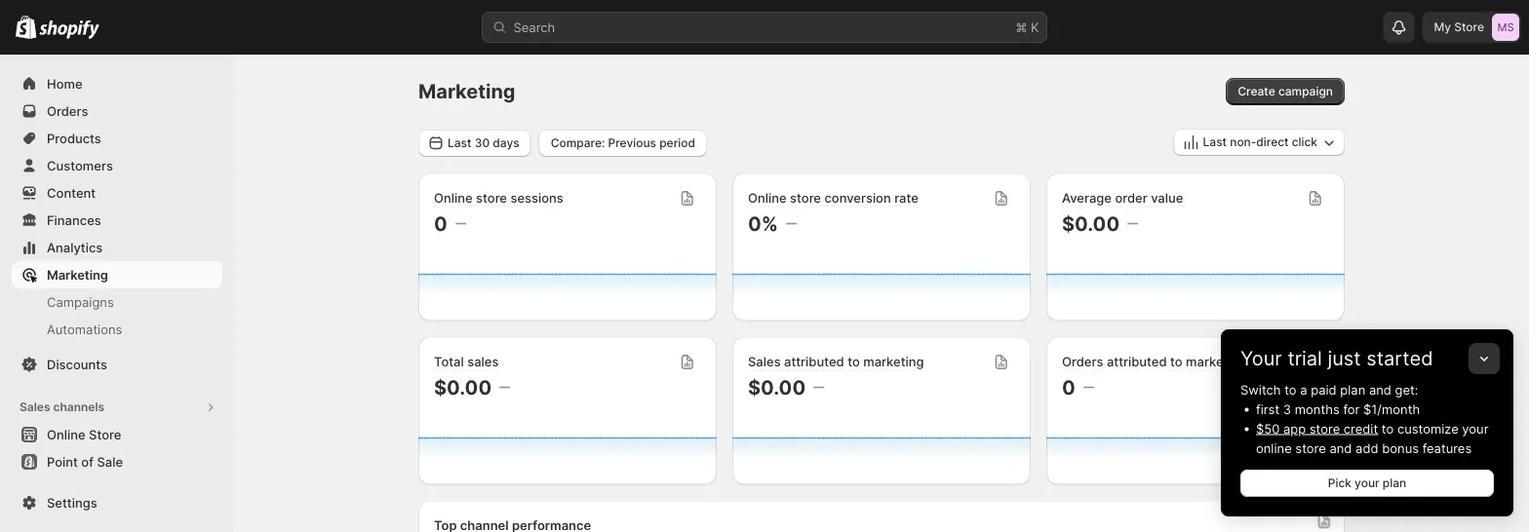 Task type: vqa. For each thing, say whether or not it's contained in the screenshot.


Task type: locate. For each thing, give the bounding box(es) containing it.
order
[[1115, 191, 1148, 206]]

0 horizontal spatial online
[[47, 427, 85, 442]]

⌘
[[1016, 20, 1028, 35]]

marketing link
[[12, 261, 222, 289]]

analytics link
[[12, 234, 222, 261]]

no change image for value
[[1128, 216, 1139, 232]]

$1/month
[[1364, 402, 1421, 417]]

store up sale
[[89, 427, 121, 442]]

no change image
[[455, 216, 466, 232], [786, 216, 797, 232], [1128, 216, 1139, 232], [500, 380, 510, 396]]

0 vertical spatial your
[[1463, 421, 1489, 437]]

marketing
[[419, 80, 516, 103], [47, 267, 108, 282]]

create
[[1238, 84, 1276, 99]]

1 horizontal spatial attributed
[[1107, 355, 1167, 370]]

1 attributed from the left
[[784, 355, 845, 370]]

just
[[1328, 347, 1361, 371]]

no change image down sales attributed to marketing
[[814, 380, 824, 396]]

no change image for sessions
[[455, 216, 466, 232]]

your trial just started button
[[1221, 330, 1514, 371]]

home link
[[12, 70, 222, 98]]

attributed for 0
[[1107, 355, 1167, 370]]

online for 0
[[434, 191, 473, 206]]

2 horizontal spatial online
[[748, 191, 787, 206]]

your up features at bottom
[[1463, 421, 1489, 437]]

campaigns link
[[12, 289, 222, 316]]

1 horizontal spatial no change image
[[1084, 380, 1094, 396]]

0 horizontal spatial your
[[1355, 477, 1380, 491]]

$0.00 down average at the right top of the page
[[1062, 212, 1120, 236]]

and left add
[[1330, 441, 1353, 456]]

store left sessions
[[476, 191, 507, 206]]

pick your plan link
[[1241, 470, 1495, 498]]

1 vertical spatial orders
[[1062, 355, 1104, 370]]

1 horizontal spatial marketing
[[419, 80, 516, 103]]

last
[[1203, 135, 1227, 149], [448, 136, 472, 150]]

content link
[[12, 180, 222, 207]]

30
[[475, 136, 490, 150]]

your right pick
[[1355, 477, 1380, 491]]

online
[[1257, 441, 1292, 456]]

1 horizontal spatial $0.00
[[748, 376, 806, 399]]

last non-direct click button
[[1174, 129, 1345, 156]]

total sales
[[434, 355, 499, 370]]

online
[[434, 191, 473, 206], [748, 191, 787, 206], [47, 427, 85, 442]]

get:
[[1396, 382, 1419, 398]]

0 vertical spatial 0
[[434, 212, 448, 236]]

automations link
[[12, 316, 222, 343]]

online up 0%
[[748, 191, 787, 206]]

0 horizontal spatial 0
[[434, 212, 448, 236]]

sales for sales channels
[[20, 400, 50, 415]]

attributed
[[784, 355, 845, 370], [1107, 355, 1167, 370]]

store down $50 app store credit
[[1296, 441, 1327, 456]]

0 vertical spatial marketing
[[419, 80, 516, 103]]

$50 app store credit link
[[1257, 421, 1379, 437]]

last inside dropdown button
[[448, 136, 472, 150]]

0 vertical spatial orders
[[47, 103, 88, 119]]

your trial just started element
[[1221, 380, 1514, 517]]

0 down "online store sessions"
[[434, 212, 448, 236]]

0 for orders
[[1062, 376, 1076, 399]]

sales
[[748, 355, 781, 370], [20, 400, 50, 415]]

store for my store
[[1455, 20, 1485, 34]]

credit
[[1344, 421, 1379, 437]]

1 horizontal spatial plan
[[1383, 477, 1407, 491]]

no change image
[[814, 380, 824, 396], [1084, 380, 1094, 396]]

$0.00 down total sales
[[434, 376, 492, 399]]

1 horizontal spatial orders
[[1062, 355, 1104, 370]]

content
[[47, 185, 96, 200]]

value
[[1151, 191, 1184, 206]]

0
[[434, 212, 448, 236], [1062, 376, 1076, 399]]

⌘ k
[[1016, 20, 1039, 35]]

0 vertical spatial store
[[1455, 20, 1485, 34]]

store
[[476, 191, 507, 206], [790, 191, 821, 206], [1310, 421, 1341, 437], [1296, 441, 1327, 456]]

0 horizontal spatial orders
[[47, 103, 88, 119]]

online down last 30 days dropdown button
[[434, 191, 473, 206]]

$0.00
[[1062, 212, 1120, 236], [434, 376, 492, 399], [748, 376, 806, 399]]

0 horizontal spatial and
[[1330, 441, 1353, 456]]

1 horizontal spatial last
[[1203, 135, 1227, 149]]

1 horizontal spatial and
[[1370, 382, 1392, 398]]

store left conversion
[[790, 191, 821, 206]]

and inside to customize your online store and add bonus features
[[1330, 441, 1353, 456]]

1 horizontal spatial marketing
[[1186, 355, 1247, 370]]

compare:
[[551, 136, 605, 150]]

2 no change image from the left
[[1084, 380, 1094, 396]]

direct
[[1257, 135, 1289, 149]]

average
[[1062, 191, 1112, 206]]

online up point
[[47, 427, 85, 442]]

1 horizontal spatial store
[[1455, 20, 1485, 34]]

3
[[1284, 402, 1292, 417]]

0 horizontal spatial attributed
[[784, 355, 845, 370]]

plan up for
[[1341, 382, 1366, 398]]

marketing for $0.00
[[864, 355, 924, 370]]

1 vertical spatial plan
[[1383, 477, 1407, 491]]

channels
[[53, 400, 105, 415]]

2 marketing from the left
[[1186, 355, 1247, 370]]

marketing down analytics
[[47, 267, 108, 282]]

store
[[1455, 20, 1485, 34], [89, 427, 121, 442]]

$0.00 down sales attributed to marketing
[[748, 376, 806, 399]]

1 marketing from the left
[[864, 355, 924, 370]]

started
[[1367, 347, 1434, 371]]

k
[[1031, 20, 1039, 35]]

2 horizontal spatial $0.00
[[1062, 212, 1120, 236]]

0 horizontal spatial sales
[[20, 400, 50, 415]]

1 horizontal spatial sales
[[748, 355, 781, 370]]

online store
[[47, 427, 121, 442]]

orders for orders attributed to marketing
[[1062, 355, 1104, 370]]

0 vertical spatial plan
[[1341, 382, 1366, 398]]

months
[[1295, 402, 1340, 417]]

period
[[660, 136, 696, 150]]

1 vertical spatial marketing
[[47, 267, 108, 282]]

sessions
[[511, 191, 564, 206]]

store for online store
[[89, 427, 121, 442]]

rate
[[895, 191, 919, 206]]

0 horizontal spatial last
[[448, 136, 472, 150]]

sales inside sales channels button
[[20, 400, 50, 415]]

bonus
[[1383, 441, 1419, 456]]

first
[[1257, 402, 1280, 417]]

point of sale button
[[0, 449, 234, 476]]

and up $1/month
[[1370, 382, 1392, 398]]

sales for sales attributed to marketing
[[748, 355, 781, 370]]

last inside dropdown button
[[1203, 135, 1227, 149]]

marketing up last 30 days dropdown button
[[419, 80, 516, 103]]

to customize your online store and add bonus features
[[1257, 421, 1489, 456]]

0 horizontal spatial no change image
[[814, 380, 824, 396]]

1 no change image from the left
[[814, 380, 824, 396]]

1 vertical spatial store
[[89, 427, 121, 442]]

no change image down the 'orders attributed to marketing'
[[1084, 380, 1094, 396]]

shopify image
[[16, 15, 36, 39], [39, 20, 100, 39]]

last left non-
[[1203, 135, 1227, 149]]

0 vertical spatial sales
[[748, 355, 781, 370]]

0 horizontal spatial $0.00
[[434, 376, 492, 399]]

online inside button
[[47, 427, 85, 442]]

compare: previous period
[[551, 136, 696, 150]]

1 horizontal spatial online
[[434, 191, 473, 206]]

1 horizontal spatial your
[[1463, 421, 1489, 437]]

orders for orders
[[47, 103, 88, 119]]

1 vertical spatial and
[[1330, 441, 1353, 456]]

last for last non-direct click
[[1203, 135, 1227, 149]]

orders
[[47, 103, 88, 119], [1062, 355, 1104, 370]]

store right my
[[1455, 20, 1485, 34]]

your inside to customize your online store and add bonus features
[[1463, 421, 1489, 437]]

plan down bonus
[[1383, 477, 1407, 491]]

0 down the 'orders attributed to marketing'
[[1062, 376, 1076, 399]]

0 horizontal spatial plan
[[1341, 382, 1366, 398]]

2 attributed from the left
[[1107, 355, 1167, 370]]

0 horizontal spatial store
[[89, 427, 121, 442]]

non-
[[1230, 135, 1257, 149]]

1 vertical spatial 0
[[1062, 376, 1076, 399]]

1 horizontal spatial 0
[[1062, 376, 1076, 399]]

to
[[848, 355, 860, 370], [1171, 355, 1183, 370], [1285, 382, 1297, 398], [1382, 421, 1394, 437]]

store inside button
[[89, 427, 121, 442]]

campaign
[[1279, 84, 1334, 99]]

attributed for $0.00
[[784, 355, 845, 370]]

online for 0%
[[748, 191, 787, 206]]

apps
[[20, 498, 49, 512]]

0 vertical spatial and
[[1370, 382, 1392, 398]]

1 vertical spatial sales
[[20, 400, 50, 415]]

discounts link
[[12, 351, 222, 379]]

0 horizontal spatial marketing
[[864, 355, 924, 370]]

and
[[1370, 382, 1392, 398], [1330, 441, 1353, 456]]

0 horizontal spatial marketing
[[47, 267, 108, 282]]

last left 30
[[448, 136, 472, 150]]

orders attributed to marketing
[[1062, 355, 1247, 370]]

your
[[1463, 421, 1489, 437], [1355, 477, 1380, 491]]



Task type: describe. For each thing, give the bounding box(es) containing it.
switch to a paid plan and get:
[[1241, 382, 1419, 398]]

analytics
[[47, 240, 103, 255]]

and for plan
[[1370, 382, 1392, 398]]

no change image for conversion
[[786, 216, 797, 232]]

store down months
[[1310, 421, 1341, 437]]

point of sale link
[[12, 449, 222, 476]]

customize
[[1398, 421, 1459, 437]]

click
[[1292, 135, 1318, 149]]

pick your plan
[[1329, 477, 1407, 491]]

create campaign button
[[1227, 78, 1345, 105]]

conversion
[[825, 191, 891, 206]]

first 3 months for $1/month
[[1257, 402, 1421, 417]]

1 vertical spatial your
[[1355, 477, 1380, 491]]

sales channels
[[20, 400, 105, 415]]

finances link
[[12, 207, 222, 234]]

switch
[[1241, 382, 1281, 398]]

orders link
[[12, 98, 222, 125]]

products
[[47, 131, 101, 146]]

$50
[[1257, 421, 1280, 437]]

0 horizontal spatial shopify image
[[16, 15, 36, 39]]

trial
[[1288, 347, 1323, 371]]

last non-direct click
[[1203, 135, 1318, 149]]

add
[[1356, 441, 1379, 456]]

last for last 30 days
[[448, 136, 472, 150]]

days
[[493, 136, 520, 150]]

apps button
[[12, 492, 222, 519]]

marketing inside marketing link
[[47, 267, 108, 282]]

0%
[[748, 212, 778, 236]]

campaigns
[[47, 295, 114, 310]]

pick
[[1329, 477, 1352, 491]]

create campaign
[[1238, 84, 1334, 99]]

point of sale
[[47, 455, 123, 470]]

online store sessions
[[434, 191, 564, 206]]

1 horizontal spatial shopify image
[[39, 20, 100, 39]]

online store link
[[12, 421, 222, 449]]

sale
[[97, 455, 123, 470]]

automations
[[47, 322, 122, 337]]

marketing for 0
[[1186, 355, 1247, 370]]

last 30 days button
[[419, 130, 531, 157]]

features
[[1423, 441, 1472, 456]]

plan inside pick your plan link
[[1383, 477, 1407, 491]]

no change image for 0
[[1084, 380, 1094, 396]]

total
[[434, 355, 464, 370]]

settings link
[[12, 490, 222, 517]]

and for store
[[1330, 441, 1353, 456]]

to inside to customize your online store and add bonus features
[[1382, 421, 1394, 437]]

online store button
[[0, 421, 234, 449]]

customers link
[[12, 152, 222, 180]]

discounts
[[47, 357, 107, 372]]

settings
[[47, 496, 97, 511]]

search
[[514, 20, 555, 35]]

products link
[[12, 125, 222, 152]]

finances
[[47, 213, 101, 228]]

$50 app store credit
[[1257, 421, 1379, 437]]

no change image for $0.00
[[814, 380, 824, 396]]

online store conversion rate
[[748, 191, 919, 206]]

compare: previous period button
[[539, 130, 707, 157]]

of
[[81, 455, 94, 470]]

average order value
[[1062, 191, 1184, 206]]

point
[[47, 455, 78, 470]]

store inside to customize your online store and add bonus features
[[1296, 441, 1327, 456]]

for
[[1344, 402, 1360, 417]]

a
[[1301, 382, 1308, 398]]

your trial just started
[[1241, 347, 1434, 371]]

my
[[1435, 20, 1452, 34]]

your
[[1241, 347, 1283, 371]]

my store image
[[1493, 14, 1520, 41]]

0 for online
[[434, 212, 448, 236]]

paid
[[1311, 382, 1337, 398]]

sales channels button
[[12, 394, 222, 421]]

$0.00 for average
[[1062, 212, 1120, 236]]

$0.00 for sales
[[748, 376, 806, 399]]

$0.00 for total
[[434, 376, 492, 399]]

customers
[[47, 158, 113, 173]]

app
[[1284, 421, 1306, 437]]

home
[[47, 76, 83, 91]]

my store
[[1435, 20, 1485, 34]]

sales attributed to marketing
[[748, 355, 924, 370]]

last 30 days
[[448, 136, 520, 150]]

sales
[[467, 355, 499, 370]]



